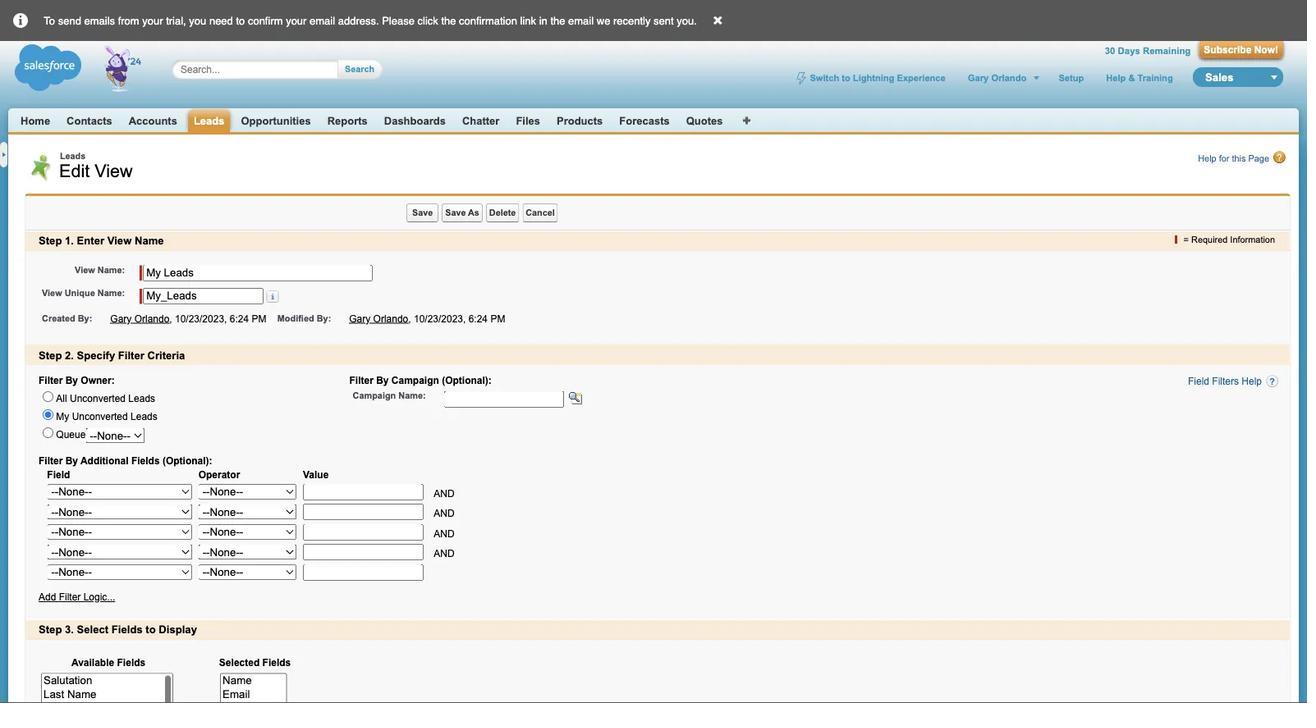 Task type: vqa. For each thing, say whether or not it's contained in the screenshot.
LINK
yes



Task type: locate. For each thing, give the bounding box(es) containing it.
help left help icon
[[1242, 376, 1262, 387]]

field
[[1188, 376, 1210, 387], [47, 469, 70, 480]]

None text field
[[303, 484, 424, 501], [303, 504, 424, 521], [303, 544, 424, 561], [303, 564, 424, 581], [303, 484, 424, 501], [303, 504, 424, 521], [303, 544, 424, 561], [303, 564, 424, 581]]

0 vertical spatial name:
[[98, 265, 125, 275]]

30
[[1105, 45, 1116, 56]]

0 horizontal spatial gary
[[110, 313, 132, 324]]

view up view unique name:
[[75, 265, 95, 275]]

and
[[434, 488, 455, 499], [434, 508, 455, 520], [434, 529, 455, 540], [434, 549, 455, 560]]

2 horizontal spatial help
[[1242, 376, 1262, 387]]

unconverted down 'all unconverted leads'
[[72, 411, 128, 423]]

3.
[[65, 624, 74, 636]]

orlando
[[992, 73, 1027, 83], [134, 313, 169, 324], [373, 313, 408, 324]]

by:
[[78, 313, 92, 324], [317, 313, 331, 324]]

your
[[142, 14, 163, 27], [286, 14, 307, 27]]

4 and from the top
[[434, 549, 455, 560]]

email left we
[[568, 14, 594, 27]]

2 by: from the left
[[317, 313, 331, 324]]

30 days remaining
[[1105, 45, 1191, 56]]

0 vertical spatial to
[[236, 14, 245, 27]]

enter
[[77, 235, 104, 247]]

10/23/2023,
[[175, 313, 227, 324], [414, 313, 466, 324]]

0 horizontal spatial your
[[142, 14, 163, 27]]

help left for
[[1198, 154, 1217, 164]]

modified
[[277, 313, 314, 324]]

1 vertical spatial unconverted
[[72, 411, 128, 423]]

filter down queue option
[[39, 455, 63, 466]]

confirm
[[248, 14, 283, 27]]

pm
[[252, 313, 266, 324], [491, 313, 505, 324]]

leads up my unconverted leads at the bottom left of page
[[128, 393, 155, 404]]

view unique name:
[[42, 288, 125, 299]]

field for field
[[47, 469, 70, 480]]

filter up campaign name:
[[349, 375, 374, 386]]

0 horizontal spatial the
[[441, 14, 456, 27]]

quotes link
[[686, 115, 723, 127]]

All Unconverted Leads radio
[[43, 392, 53, 402]]

help & training
[[1106, 73, 1173, 83]]

to
[[236, 14, 245, 27], [842, 73, 851, 83], [146, 624, 156, 636]]

pm left "modified"
[[252, 313, 266, 324]]

gary for first gary orlando link from left
[[110, 313, 132, 324]]

1 email from the left
[[310, 14, 335, 27]]

step
[[39, 235, 62, 247], [39, 349, 62, 362], [39, 624, 62, 636]]

0 horizontal spatial (optional):
[[163, 455, 212, 466]]

unconverted for all
[[70, 393, 126, 404]]

additional
[[80, 455, 129, 466]]

, up criteria
[[169, 313, 172, 324]]

10/23/2023, for first gary orlando link from right
[[414, 313, 466, 324]]

0 horizontal spatial gary orlando link
[[110, 313, 169, 324]]

10/23/2023, up filter by campaign (optional): at the left bottom
[[414, 313, 466, 324]]

info image
[[0, 0, 41, 29]]

name: down view name:
[[98, 288, 125, 299]]

0 vertical spatial help
[[1106, 73, 1126, 83]]

,
[[169, 313, 172, 324], [408, 313, 411, 324]]

2 step from the top
[[39, 349, 62, 362]]

2 pm from the left
[[491, 313, 505, 324]]

campaign name lookup (new window) image
[[567, 391, 584, 408]]

0 horizontal spatial field
[[47, 469, 70, 480]]

My Unconverted Leads radio
[[43, 410, 53, 420]]

2 horizontal spatial to
[[842, 73, 851, 83]]

queue
[[56, 429, 86, 441]]

this
[[1232, 154, 1246, 164]]

1 horizontal spatial orlando
[[373, 313, 408, 324]]

2 vertical spatial step
[[39, 624, 62, 636]]

&
[[1129, 73, 1135, 83]]

filter right add
[[59, 592, 81, 603]]

*
[[1181, 235, 1185, 245]]

step left 3.
[[39, 624, 62, 636]]

display
[[159, 624, 197, 636]]

view right edit
[[95, 161, 133, 181]]

home link
[[21, 115, 50, 127]]

step for step 1. enter view name
[[39, 235, 62, 247]]

gary orlando link up criteria
[[110, 313, 169, 324]]

None button
[[1199, 41, 1284, 58], [338, 60, 374, 79], [486, 204, 519, 223], [1199, 41, 1284, 58], [338, 60, 374, 79], [486, 204, 519, 223]]

step for step 2. specify filter criteria
[[39, 349, 62, 362]]

1 pm from the left
[[252, 313, 266, 324]]

click
[[418, 14, 438, 27]]

campaign down filter by campaign (optional): at the left bottom
[[353, 391, 396, 401]]

1 horizontal spatial help
[[1198, 154, 1217, 164]]

0 horizontal spatial 6:24
[[230, 313, 249, 324]]

to send emails from your trial, you need to confirm your email address. please click the confirmation link in the email we recently sent you.
[[44, 14, 697, 27]]

by: down view unique name:
[[78, 313, 92, 324]]

by: right "modified"
[[317, 313, 331, 324]]

by
[[65, 375, 78, 386], [376, 375, 389, 386], [65, 455, 78, 466]]

0 vertical spatial field
[[1188, 376, 1210, 387]]

sales
[[1206, 71, 1234, 83]]

0 vertical spatial unconverted
[[70, 393, 126, 404]]

2 6:24 from the left
[[469, 313, 488, 324]]

2 , from the left
[[408, 313, 411, 324]]

1 horizontal spatial email
[[568, 14, 594, 27]]

1 vertical spatial campaign
[[353, 391, 396, 401]]

1 vertical spatial to
[[842, 73, 851, 83]]

1 10/23/2023, from the left
[[175, 313, 227, 324]]

pm for first gary orlando link from right
[[491, 313, 505, 324]]

leads link
[[194, 115, 225, 128]]

0 horizontal spatial to
[[146, 624, 156, 636]]

view
[[95, 161, 133, 181], [107, 235, 132, 247], [75, 265, 95, 275], [42, 288, 62, 299]]

pm up campaign name: text field
[[491, 313, 505, 324]]

the right click
[[441, 14, 456, 27]]

1 , from the left
[[169, 313, 172, 324]]

gary orlando
[[968, 73, 1027, 83]]

my unconverted leads
[[56, 411, 157, 423]]

10/23/2023, down view unique name: text field
[[175, 313, 227, 324]]

gary right "modified by:" on the left of page
[[349, 313, 371, 324]]

1 horizontal spatial gary
[[349, 313, 371, 324]]

(optional): up campaign name: text field
[[442, 375, 492, 386]]

1 vertical spatial (optional):
[[163, 455, 212, 466]]

1 6:24 from the left
[[230, 313, 249, 324]]

(optional):
[[442, 375, 492, 386], [163, 455, 212, 466]]

0 horizontal spatial ,
[[169, 313, 172, 324]]

close image
[[700, 2, 737, 27]]

gary up step 2. specify filter criteria
[[110, 313, 132, 324]]

10/23/2023, for first gary orlando link from left
[[175, 313, 227, 324]]

1 horizontal spatial field
[[1188, 376, 1210, 387]]

add filter logic...
[[39, 592, 115, 603]]

filter by additional fields (optional):
[[39, 455, 212, 466]]

3 step from the top
[[39, 624, 62, 636]]

filter by owner:
[[39, 375, 115, 386]]

3 and from the top
[[434, 529, 455, 540]]

name: for campaign name:
[[399, 391, 426, 401]]

gary orlando link
[[110, 313, 169, 324], [349, 313, 408, 324]]

step 3. select fields to display
[[39, 624, 197, 636]]

name:
[[98, 265, 125, 275], [98, 288, 125, 299], [399, 391, 426, 401]]

1 the from the left
[[441, 14, 456, 27]]

chatter
[[462, 115, 500, 127]]

0 horizontal spatial gary orlando , 10/23/2023, 6:24 pm
[[110, 313, 266, 324]]

by up campaign name:
[[376, 375, 389, 386]]

0 horizontal spatial 10/23/2023,
[[175, 313, 227, 324]]

(optional): up the operator
[[163, 455, 212, 466]]

1 horizontal spatial 6:24
[[469, 313, 488, 324]]

filter for filter by additional fields (optional):
[[39, 455, 63, 466]]

1 horizontal spatial to
[[236, 14, 245, 27]]

required
[[1192, 235, 1228, 245]]

1 horizontal spatial gary orlando , 10/23/2023, 6:24 pm
[[349, 313, 505, 324]]

help for help for this page
[[1198, 154, 1217, 164]]

fields right selected
[[262, 657, 291, 668]]

to left display
[[146, 624, 156, 636]]

quotes
[[686, 115, 723, 127]]

orlando up criteria
[[134, 313, 169, 324]]

please
[[382, 14, 415, 27]]

field left filters at the bottom right of the page
[[1188, 376, 1210, 387]]

training
[[1138, 73, 1173, 83]]

1 by: from the left
[[78, 313, 92, 324]]

filter for filter by owner:
[[39, 375, 63, 386]]

filter
[[118, 349, 144, 362], [39, 375, 63, 386], [349, 375, 374, 386], [39, 455, 63, 466], [59, 592, 81, 603]]

name: for view name:
[[98, 265, 125, 275]]

products
[[557, 115, 603, 127]]

filter up all unconverted leads radio
[[39, 375, 63, 386]]

View Name: text field
[[143, 265, 373, 282]]

2 10/23/2023, from the left
[[414, 313, 466, 324]]

0 horizontal spatial by:
[[78, 313, 92, 324]]

help left &
[[1106, 73, 1126, 83]]

1 horizontal spatial ,
[[408, 313, 411, 324]]

products link
[[557, 115, 603, 127]]

2 email from the left
[[568, 14, 594, 27]]

1 vertical spatial field
[[47, 469, 70, 480]]

gary orlando link right "modified by:" on the left of page
[[349, 313, 408, 324]]

1 gary orlando link from the left
[[110, 313, 169, 324]]

2 vertical spatial name:
[[399, 391, 426, 401]]

email left address.
[[310, 14, 335, 27]]

1 horizontal spatial by:
[[317, 313, 331, 324]]

help inside 'link'
[[1198, 154, 1217, 164]]

field for field filters help
[[1188, 376, 1210, 387]]

lead image
[[29, 155, 55, 181]]

fields
[[131, 455, 160, 466], [112, 624, 143, 636], [117, 657, 146, 668], [262, 657, 291, 668]]

gary right experience
[[968, 73, 989, 83]]

to right need
[[236, 14, 245, 27]]

gary
[[968, 73, 989, 83], [110, 313, 132, 324], [349, 313, 371, 324]]

the right in
[[551, 14, 565, 27]]

0 horizontal spatial orlando
[[134, 313, 169, 324]]

1 vertical spatial step
[[39, 349, 62, 362]]

2 vertical spatial help
[[1242, 376, 1262, 387]]

filter for filter by campaign (optional):
[[349, 375, 374, 386]]

gary orlando , 10/23/2023, 6:24 pm down view unique name: text field
[[110, 313, 266, 324]]

you.
[[677, 14, 697, 27]]

0 vertical spatial step
[[39, 235, 62, 247]]

orlando for first gary orlando link from right
[[373, 313, 408, 324]]

1 horizontal spatial gary orlando link
[[349, 313, 408, 324]]

1 horizontal spatial 10/23/2023,
[[414, 313, 466, 324]]

switch to lightning experience link
[[794, 72, 947, 85]]

0 vertical spatial campaign
[[392, 375, 439, 386]]

1 horizontal spatial the
[[551, 14, 565, 27]]

0 horizontal spatial help
[[1106, 73, 1126, 83]]

step left 1.
[[39, 235, 62, 247]]

leads
[[194, 115, 225, 127], [60, 151, 86, 161], [128, 393, 155, 404], [131, 411, 157, 423]]

, up filter by campaign (optional): at the left bottom
[[408, 313, 411, 324]]

created
[[42, 313, 75, 324]]

0 vertical spatial (optional):
[[442, 375, 492, 386]]

2.
[[65, 349, 74, 362]]

0 horizontal spatial email
[[310, 14, 335, 27]]

by up all
[[65, 375, 78, 386]]

unconverted down owner:
[[70, 393, 126, 404]]

by: for created by:
[[78, 313, 92, 324]]

2 gary orlando , 10/23/2023, 6:24 pm from the left
[[349, 313, 505, 324]]

, for first gary orlando link from left
[[169, 313, 172, 324]]

1 step from the top
[[39, 235, 62, 247]]

orlando left setup
[[992, 73, 1027, 83]]

value
[[303, 469, 329, 480]]

by down queue
[[65, 455, 78, 466]]

to inside the switch to lightning experience 'link'
[[842, 73, 851, 83]]

dashboards
[[384, 115, 446, 127]]

leads right lead "image"
[[60, 151, 86, 161]]

gary orlando , 10/23/2023, 6:24 pm up filter by campaign (optional): at the left bottom
[[349, 313, 505, 324]]

None text field
[[303, 524, 424, 541]]

your right confirm
[[286, 14, 307, 27]]

need
[[209, 14, 233, 27]]

2 horizontal spatial gary
[[968, 73, 989, 83]]

1 vertical spatial help
[[1198, 154, 1217, 164]]

owner:
[[81, 375, 115, 386]]

step left 2.
[[39, 349, 62, 362]]

1 horizontal spatial pm
[[491, 313, 505, 324]]

unconverted
[[70, 393, 126, 404], [72, 411, 128, 423]]

None submit
[[406, 204, 439, 223], [442, 204, 483, 223], [523, 204, 558, 223], [406, 204, 439, 223], [442, 204, 483, 223], [523, 204, 558, 223]]

fields right additional at the bottom left of page
[[131, 455, 160, 466]]

gary orlando , 10/23/2023, 6:24 pm for first gary orlando link from right
[[349, 313, 505, 324]]

specify
[[77, 349, 115, 362]]

orlando up filter by campaign (optional): at the left bottom
[[373, 313, 408, 324]]

6:24 for first gary orlando link from left
[[230, 313, 249, 324]]

1 horizontal spatial your
[[286, 14, 307, 27]]

field down queue
[[47, 469, 70, 480]]

your left trial,
[[142, 14, 163, 27]]

to
[[44, 14, 55, 27]]

1 horizontal spatial (optional):
[[442, 375, 492, 386]]

1 gary orlando , 10/23/2023, 6:24 pm from the left
[[110, 313, 266, 324]]

0 horizontal spatial pm
[[252, 313, 266, 324]]

setup
[[1059, 73, 1084, 83]]

add filter logic... link
[[39, 592, 115, 603]]

name: down step 1. enter view name
[[98, 265, 125, 275]]

campaign up campaign name:
[[392, 375, 439, 386]]

, for first gary orlando link from right
[[408, 313, 411, 324]]

leads edit view
[[59, 151, 133, 181]]

leads down 'all unconverted leads'
[[131, 411, 157, 423]]

to right switch
[[842, 73, 851, 83]]

accounts
[[129, 115, 177, 127]]

name: down filter by campaign (optional): at the left bottom
[[399, 391, 426, 401]]



Task type: describe. For each thing, give the bounding box(es) containing it.
filter by campaign (optional):
[[349, 375, 492, 386]]

1.
[[65, 235, 74, 247]]

selected fields
[[219, 657, 291, 668]]

2 vertical spatial to
[[146, 624, 156, 636]]

address.
[[338, 14, 379, 27]]

2 your from the left
[[286, 14, 307, 27]]

from
[[118, 14, 139, 27]]

field filters help link
[[1188, 375, 1282, 388]]

filter left criteria
[[118, 349, 144, 362]]

2 and from the top
[[434, 508, 455, 520]]

all
[[56, 393, 67, 404]]

experience
[[897, 73, 946, 83]]

select
[[77, 624, 109, 636]]

edit
[[59, 161, 90, 181]]

leads inside leads edit view
[[60, 151, 86, 161]]

1 and from the top
[[434, 488, 455, 499]]

page
[[1249, 154, 1270, 164]]

Campaign Name: text field
[[444, 391, 565, 408]]

view name:
[[75, 265, 125, 275]]

filters
[[1212, 376, 1239, 387]]

by for additional
[[65, 455, 78, 466]]

help & training link
[[1105, 73, 1175, 83]]

opportunities
[[241, 115, 311, 127]]

created by:
[[42, 313, 92, 324]]

dashboards link
[[384, 115, 446, 127]]

days
[[1118, 45, 1141, 56]]

Queue radio
[[43, 428, 53, 439]]

add
[[39, 592, 56, 603]]

by for campaign
[[376, 375, 389, 386]]

contacts
[[67, 115, 112, 127]]

for
[[1219, 154, 1230, 164]]

switch to lightning experience
[[810, 73, 946, 83]]

help image
[[1266, 375, 1279, 388]]

send
[[58, 14, 81, 27]]

30 days remaining link
[[1105, 45, 1191, 56]]

salesforce.com image
[[11, 41, 154, 94]]

forecasts
[[619, 115, 670, 127]]

all tabs image
[[742, 115, 752, 124]]

by: for modified by:
[[317, 313, 331, 324]]

name
[[135, 235, 164, 247]]

criteria
[[147, 349, 185, 362]]

1 your from the left
[[142, 14, 163, 27]]

forecasts link
[[619, 115, 670, 127]]

fields right select
[[112, 624, 143, 636]]

unique
[[65, 288, 95, 299]]

switch
[[810, 73, 839, 83]]

view inside leads edit view
[[95, 161, 133, 181]]

orlando for first gary orlando link from left
[[134, 313, 169, 324]]

2 horizontal spatial orlando
[[992, 73, 1027, 83]]

Search... text field
[[181, 63, 322, 76]]

step 1. enter view name
[[39, 235, 164, 247]]

reports
[[327, 115, 368, 127]]

campaign name:
[[353, 391, 426, 401]]

* = required information
[[1181, 235, 1275, 245]]

files link
[[516, 115, 540, 127]]

step 2. specify filter criteria
[[39, 349, 185, 362]]

by for owner:
[[65, 375, 78, 386]]

field filters help
[[1188, 376, 1262, 387]]

leads right accounts
[[194, 115, 225, 127]]

available
[[71, 657, 114, 668]]

help for this page link
[[1198, 151, 1287, 164]]

=
[[1184, 235, 1189, 245]]

gary orlando , 10/23/2023, 6:24 pm for first gary orlando link from left
[[110, 313, 266, 324]]

2 gary orlando link from the left
[[349, 313, 408, 324]]

fields down the step 3. select fields to display at the bottom left of page
[[117, 657, 146, 668]]

we
[[597, 14, 610, 27]]

step for step 3. select fields to display
[[39, 624, 62, 636]]

operator
[[198, 469, 240, 480]]

selected
[[219, 657, 260, 668]]

accounts link
[[129, 115, 177, 127]]

contacts link
[[67, 115, 112, 127]]

setup link
[[1057, 73, 1086, 83]]

all unconverted leads
[[56, 393, 155, 404]]

files
[[516, 115, 540, 127]]

gary for first gary orlando link from right
[[349, 313, 371, 324]]

emails
[[84, 14, 115, 27]]

opportunities link
[[241, 115, 311, 127]]

lightning
[[853, 73, 895, 83]]

view up created
[[42, 288, 62, 299]]

2 the from the left
[[551, 14, 565, 27]]

home
[[21, 115, 50, 127]]

logic...
[[83, 592, 115, 603]]

pm for first gary orlando link from left
[[252, 313, 266, 324]]

chatter link
[[462, 115, 500, 127]]

recently
[[613, 14, 651, 27]]

6:24 for first gary orlando link from right
[[469, 313, 488, 324]]

view right the enter
[[107, 235, 132, 247]]

sent
[[654, 14, 674, 27]]

information
[[1230, 235, 1275, 245]]

reports link
[[327, 115, 368, 127]]

my
[[56, 411, 69, 423]]

trial,
[[166, 14, 186, 27]]

you
[[189, 14, 206, 27]]

View Unique Name: text field
[[143, 288, 264, 305]]

modified by:
[[277, 313, 331, 324]]

1 vertical spatial name:
[[98, 288, 125, 299]]

unconverted for my
[[72, 411, 128, 423]]

help for help & training
[[1106, 73, 1126, 83]]



